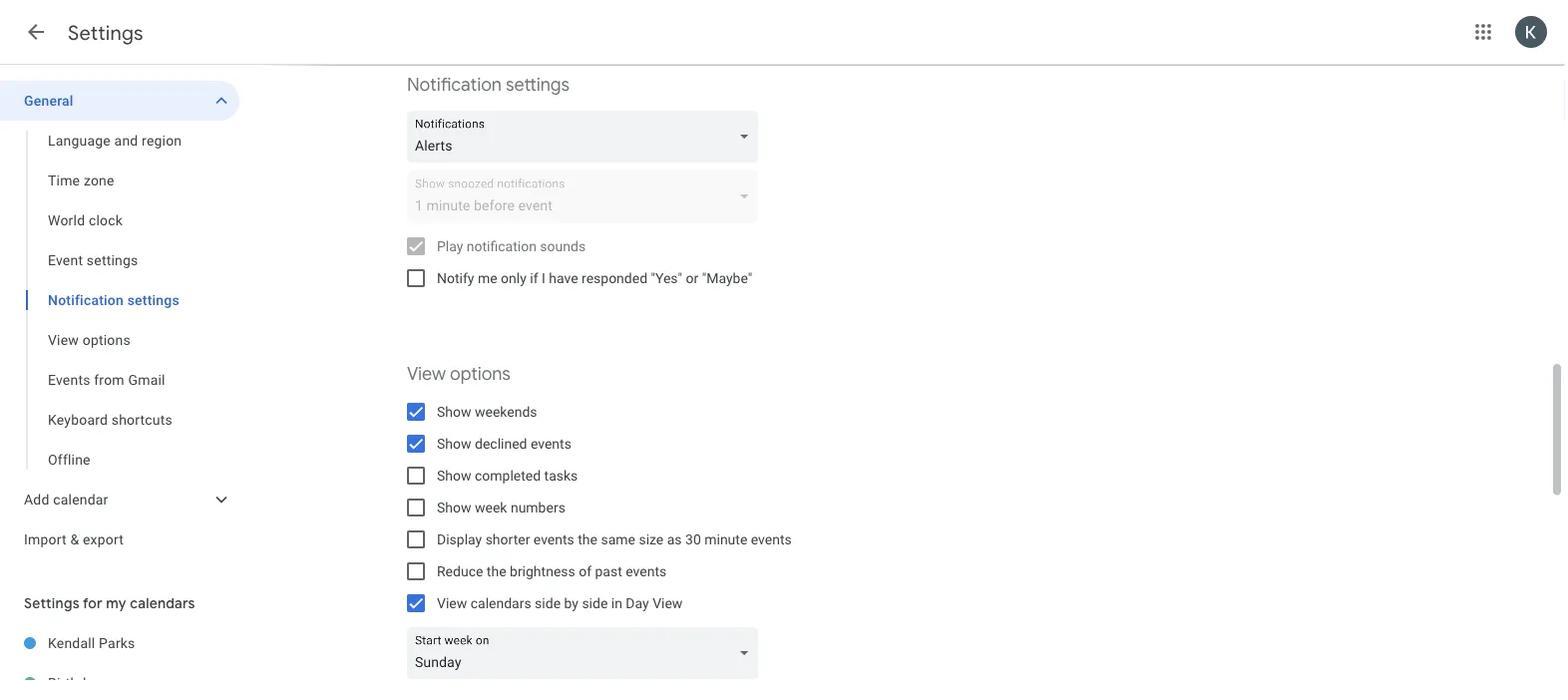 Task type: describe. For each thing, give the bounding box(es) containing it.
view down reduce
[[437, 595, 467, 612]]

size
[[639, 531, 664, 548]]

display shorter events the same size as 30 minute events
[[437, 531, 792, 548]]

0 vertical spatial the
[[578, 531, 598, 548]]

shorter
[[486, 531, 530, 548]]

from
[[94, 372, 125, 388]]

region
[[142, 132, 182, 149]]

event settings
[[48, 252, 138, 268]]

notification
[[467, 238, 537, 254]]

time
[[48, 172, 80, 189]]

kendall parks tree item
[[0, 624, 240, 664]]

kendall
[[48, 635, 95, 652]]

minute
[[705, 531, 748, 548]]

0 horizontal spatial notification
[[48, 292, 124, 308]]

2 side from the left
[[582, 595, 608, 612]]

tasks
[[544, 468, 578, 484]]

keyboard
[[48, 412, 108, 428]]

offline
[[48, 452, 91, 468]]

show declined events
[[437, 436, 572, 452]]

kendall parks
[[48, 635, 135, 652]]

time zone
[[48, 172, 114, 189]]

0 vertical spatial notification
[[407, 73, 502, 96]]

clock
[[89, 212, 123, 229]]

view options inside tree
[[48, 332, 131, 348]]

1 calendars from the left
[[130, 595, 195, 613]]

calendar
[[53, 492, 108, 508]]

past
[[595, 563, 623, 580]]

sounds
[[540, 238, 586, 254]]

group containing language and region
[[0, 121, 240, 480]]

completed
[[475, 468, 541, 484]]

numbers
[[511, 499, 566, 516]]

show for show completed tasks
[[437, 468, 472, 484]]

show for show weekends
[[437, 404, 472, 420]]

settings heading
[[68, 20, 143, 45]]

parks
[[99, 635, 135, 652]]

show for show week numbers
[[437, 499, 472, 516]]

0 horizontal spatial the
[[487, 563, 507, 580]]

30
[[686, 531, 701, 548]]

me
[[478, 270, 498, 286]]

language
[[48, 132, 111, 149]]

keyboard shortcuts
[[48, 412, 173, 428]]

by
[[564, 595, 579, 612]]

show week numbers
[[437, 499, 566, 516]]

my
[[106, 595, 126, 613]]

for
[[83, 595, 103, 613]]

general tree item
[[0, 81, 240, 121]]

show weekends
[[437, 404, 537, 420]]

options inside tree
[[83, 332, 131, 348]]

import
[[24, 531, 67, 548]]

reduce
[[437, 563, 483, 580]]

as
[[667, 531, 682, 548]]

1 vertical spatial view options
[[407, 363, 511, 386]]

2 vertical spatial settings
[[127, 292, 179, 308]]

add
[[24, 492, 49, 508]]

export
[[83, 531, 124, 548]]

responded
[[582, 270, 648, 286]]

of
[[579, 563, 592, 580]]

"maybe"
[[702, 270, 753, 286]]

1 side from the left
[[535, 595, 561, 612]]

1 horizontal spatial options
[[450, 363, 511, 386]]

brightness
[[510, 563, 576, 580]]

if
[[530, 270, 538, 286]]

same
[[601, 531, 636, 548]]

events up reduce the brightness of past events
[[534, 531, 575, 548]]

"yes"
[[651, 270, 683, 286]]

event
[[48, 252, 83, 268]]

notify me only if i have responded "yes" or "maybe"
[[437, 270, 753, 286]]



Task type: vqa. For each thing, say whether or not it's contained in the screenshot.
8 element
no



Task type: locate. For each thing, give the bounding box(es) containing it.
settings
[[68, 20, 143, 45], [24, 595, 80, 613]]

group
[[0, 121, 240, 480]]

0 horizontal spatial calendars
[[130, 595, 195, 613]]

1 vertical spatial the
[[487, 563, 507, 580]]

the left same
[[578, 531, 598, 548]]

calendars
[[130, 595, 195, 613], [471, 595, 532, 612]]

settings up general tree item
[[68, 20, 143, 45]]

1 horizontal spatial notification settings
[[407, 73, 570, 96]]

in
[[612, 595, 623, 612]]

settings for settings for my calendars
[[24, 595, 80, 613]]

settings
[[506, 73, 570, 96], [87, 252, 138, 268], [127, 292, 179, 308]]

declined
[[475, 436, 527, 452]]

or
[[686, 270, 699, 286]]

0 horizontal spatial side
[[535, 595, 561, 612]]

view options up show weekends
[[407, 363, 511, 386]]

calendars down reduce
[[471, 595, 532, 612]]

3 show from the top
[[437, 468, 472, 484]]

general
[[24, 92, 73, 109]]

tree containing general
[[0, 81, 240, 560]]

view options up events from gmail at the left of the page
[[48, 332, 131, 348]]

0 horizontal spatial options
[[83, 332, 131, 348]]

view
[[48, 332, 79, 348], [407, 363, 446, 386], [437, 595, 467, 612], [653, 595, 683, 612]]

language and region
[[48, 132, 182, 149]]

options
[[83, 332, 131, 348], [450, 363, 511, 386]]

only
[[501, 270, 527, 286]]

show up the display
[[437, 499, 472, 516]]

notification settings
[[407, 73, 570, 96], [48, 292, 179, 308]]

settings for settings
[[68, 20, 143, 45]]

notify
[[437, 270, 474, 286]]

play notification sounds
[[437, 238, 586, 254]]

1 vertical spatial notification
[[48, 292, 124, 308]]

add calendar
[[24, 492, 108, 508]]

1 horizontal spatial side
[[582, 595, 608, 612]]

1 vertical spatial notification settings
[[48, 292, 179, 308]]

events
[[48, 372, 90, 388]]

settings for my calendars
[[24, 595, 195, 613]]

options up events from gmail at the left of the page
[[83, 332, 131, 348]]

2 show from the top
[[437, 436, 472, 452]]

1 horizontal spatial calendars
[[471, 595, 532, 612]]

shortcuts
[[112, 412, 173, 428]]

1 vertical spatial settings
[[24, 595, 80, 613]]

day
[[626, 595, 649, 612]]

zone
[[84, 172, 114, 189]]

side
[[535, 595, 561, 612], [582, 595, 608, 612]]

tree
[[0, 81, 240, 560]]

1 horizontal spatial the
[[578, 531, 598, 548]]

go back image
[[24, 20, 48, 44]]

calendars right "my"
[[130, 595, 195, 613]]

gmail
[[128, 372, 165, 388]]

0 horizontal spatial view options
[[48, 332, 131, 348]]

side left the in
[[582, 595, 608, 612]]

1 vertical spatial settings
[[87, 252, 138, 268]]

4 show from the top
[[437, 499, 472, 516]]

the
[[578, 531, 598, 548], [487, 563, 507, 580]]

show for show declined events
[[437, 436, 472, 452]]

display
[[437, 531, 482, 548]]

import & export
[[24, 531, 124, 548]]

have
[[549, 270, 578, 286]]

2 calendars from the left
[[471, 595, 532, 612]]

show left completed
[[437, 468, 472, 484]]

view up events
[[48, 332, 79, 348]]

view up show weekends
[[407, 363, 446, 386]]

1 show from the top
[[437, 404, 472, 420]]

events up tasks
[[531, 436, 572, 452]]

i
[[542, 270, 546, 286]]

events from gmail
[[48, 372, 165, 388]]

events
[[531, 436, 572, 452], [534, 531, 575, 548], [751, 531, 792, 548], [626, 563, 667, 580]]

world clock
[[48, 212, 123, 229]]

show left weekends
[[437, 404, 472, 420]]

settings left for
[[24, 595, 80, 613]]

show down show weekends
[[437, 436, 472, 452]]

events down size
[[626, 563, 667, 580]]

settings for my calendars tree
[[0, 624, 240, 682]]

play
[[437, 238, 463, 254]]

None field
[[407, 111, 766, 163], [407, 628, 766, 680], [407, 111, 766, 163], [407, 628, 766, 680]]

show completed tasks
[[437, 468, 578, 484]]

0 vertical spatial settings
[[506, 73, 570, 96]]

the down shorter
[[487, 563, 507, 580]]

birthdays tree item
[[0, 664, 240, 682]]

&
[[70, 531, 79, 548]]

1 horizontal spatial view options
[[407, 363, 511, 386]]

0 vertical spatial notification settings
[[407, 73, 570, 96]]

0 horizontal spatial notification settings
[[48, 292, 179, 308]]

0 vertical spatial settings
[[68, 20, 143, 45]]

options up show weekends
[[450, 363, 511, 386]]

0 vertical spatial view options
[[48, 332, 131, 348]]

reduce the brightness of past events
[[437, 563, 667, 580]]

view options
[[48, 332, 131, 348], [407, 363, 511, 386]]

1 horizontal spatial notification
[[407, 73, 502, 96]]

events right minute
[[751, 531, 792, 548]]

week
[[475, 499, 507, 516]]

notification
[[407, 73, 502, 96], [48, 292, 124, 308]]

0 vertical spatial options
[[83, 332, 131, 348]]

weekends
[[475, 404, 537, 420]]

1 vertical spatial options
[[450, 363, 511, 386]]

side left by
[[535, 595, 561, 612]]

show
[[437, 404, 472, 420], [437, 436, 472, 452], [437, 468, 472, 484], [437, 499, 472, 516]]

and
[[114, 132, 138, 149]]

view calendars side by side in day view
[[437, 595, 683, 612]]

world
[[48, 212, 85, 229]]

view right the day
[[653, 595, 683, 612]]



